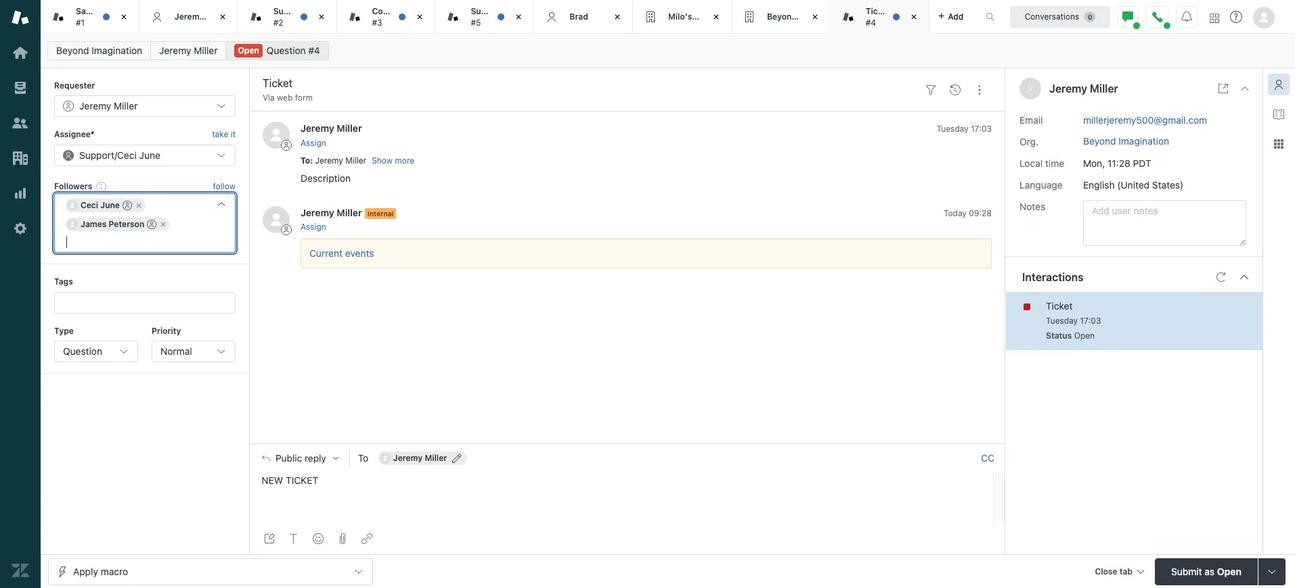 Task type: vqa. For each thing, say whether or not it's contained in the screenshot.
Question
yes



Task type: locate. For each thing, give the bounding box(es) containing it.
0 horizontal spatial to
[[301, 156, 310, 166]]

question inside secondary element
[[266, 45, 306, 56]]

0 vertical spatial 17:03
[[971, 124, 992, 134]]

jeremy miller inside 'requester' element
[[79, 100, 138, 112]]

user is an agent image inside "ceci june" option
[[122, 201, 132, 211]]

0 horizontal spatial user is an agent image
[[122, 201, 132, 211]]

tuesday up status
[[1046, 316, 1078, 326]]

/
[[114, 149, 117, 161]]

beyond for beyond imagination link within secondary element
[[56, 45, 89, 56]]

conversations
[[1025, 11, 1079, 21]]

ceci june
[[81, 200, 120, 211]]

requester
[[54, 81, 95, 91]]

1 horizontal spatial ceci
[[117, 149, 137, 161]]

imagination inside secondary element
[[92, 45, 142, 56]]

junececi7@gmail.com image
[[67, 200, 78, 211]]

notifications image
[[1181, 11, 1192, 22]]

17:03
[[971, 124, 992, 134], [1080, 316, 1101, 326]]

Today 09:28 text field
[[944, 209, 992, 219]]

public reply button
[[250, 445, 349, 473]]

beyond imagination for the bottommost beyond imagination link
[[1083, 135, 1169, 147]]

reporting image
[[12, 185, 29, 202]]

0 vertical spatial #4
[[866, 17, 876, 27]]

open right status
[[1074, 331, 1095, 341]]

remove image
[[135, 202, 143, 210]]

question
[[266, 45, 306, 56], [63, 346, 102, 357]]

2 vertical spatial jeremy miller link
[[301, 207, 362, 219]]

0 horizontal spatial beyond
[[56, 45, 89, 56]]

jeremy miller
[[175, 11, 228, 22], [159, 45, 218, 56], [1049, 83, 1118, 95], [79, 100, 138, 112], [393, 454, 447, 464]]

support
[[79, 149, 114, 161]]

#1
[[76, 17, 85, 27]]

ceci
[[117, 149, 137, 161], [81, 200, 98, 211]]

james peterson option
[[66, 218, 170, 232]]

1 horizontal spatial tuesday
[[1046, 316, 1078, 326]]

avatar image
[[263, 122, 290, 149], [263, 206, 290, 234]]

Add user notes text field
[[1083, 200, 1246, 246]]

apply
[[73, 566, 98, 578]]

tags
[[54, 277, 73, 287]]

submit
[[1171, 566, 1202, 578]]

1 horizontal spatial june
[[139, 149, 160, 161]]

4 tab from the left
[[830, 0, 929, 34]]

assign up current
[[301, 222, 326, 232]]

1 avatar image from the top
[[263, 122, 290, 149]]

#2
[[273, 17, 283, 27]]

1 close image from the left
[[216, 10, 229, 24]]

macro
[[101, 566, 128, 578]]

jeremy inside to : jeremy miller show more description
[[315, 156, 343, 166]]

1 vertical spatial avatar image
[[263, 206, 290, 234]]

miller left show
[[345, 156, 366, 166]]

james
[[81, 219, 107, 230]]

1 horizontal spatial ticket
[[1046, 300, 1073, 312]]

beyond imagination link
[[47, 41, 151, 60], [1083, 135, 1169, 147]]

question for question #4
[[266, 45, 306, 56]]

question down type
[[63, 346, 102, 357]]

miller up millerjeremy500@gmail.com
[[1090, 83, 1118, 95]]

1 tab from the left
[[337, 0, 436, 34]]

1 vertical spatial beyond imagination link
[[1083, 135, 1169, 147]]

0 vertical spatial imagination
[[92, 45, 142, 56]]

june right the /
[[139, 149, 160, 161]]

1 horizontal spatial imagination
[[1119, 135, 1169, 147]]

miller up to : jeremy miller show more description
[[337, 123, 362, 134]]

jeremy inside tab
[[175, 11, 204, 22]]

1 vertical spatial open
[[1074, 331, 1095, 341]]

#1 tab
[[41, 0, 139, 34]]

1 vertical spatial assign button
[[301, 222, 326, 234]]

jeremy miller link for tuesday
[[301, 123, 362, 134]]

1 vertical spatial tuesday
[[1046, 316, 1078, 326]]

close image right the #5
[[512, 10, 525, 24]]

filter image
[[925, 84, 936, 95]]

beyond imagination
[[56, 45, 142, 56], [1083, 135, 1169, 147]]

open right as
[[1217, 566, 1241, 578]]

to left millerjeremy500@gmail.com image
[[358, 453, 368, 464]]

0 vertical spatial june
[[139, 149, 160, 161]]

0 horizontal spatial beyond imagination link
[[47, 41, 151, 60]]

events image
[[950, 84, 961, 95]]

ticket actions image
[[974, 84, 985, 95]]

1 horizontal spatial open
[[1074, 331, 1095, 341]]

ticket inside ticket tuesday 17:03 status open
[[1046, 300, 1073, 312]]

#4 for ticket #4
[[866, 17, 876, 27]]

june inside option
[[100, 200, 120, 211]]

tuesday
[[937, 124, 969, 134], [1046, 316, 1078, 326]]

question inside popup button
[[63, 346, 102, 357]]

close image inside brad tab
[[611, 10, 624, 24]]

miller down 'jeremy miller' tab
[[194, 45, 218, 56]]

beyond up mon,
[[1083, 135, 1116, 147]]

0 vertical spatial beyond imagination
[[56, 45, 142, 56]]

status
[[1046, 331, 1072, 341]]

jeremy miller link down 'jeremy miller' tab
[[150, 41, 226, 60]]

close image right the #2
[[314, 10, 328, 24]]

get started image
[[12, 44, 29, 62]]

2 assign button from the top
[[301, 222, 326, 234]]

1 vertical spatial beyond
[[1083, 135, 1116, 147]]

user is an agent image left remove icon
[[147, 220, 157, 230]]

miller inside 'jeremy miller' tab
[[206, 11, 228, 22]]

internal
[[367, 210, 394, 218]]

1 vertical spatial tuesday 17:03 text field
[[1046, 316, 1101, 326]]

today
[[944, 209, 967, 219]]

0 vertical spatial ceci
[[117, 149, 137, 161]]

beyond
[[56, 45, 89, 56], [1083, 135, 1116, 147]]

ticket for ticket tuesday 17:03 status open
[[1046, 300, 1073, 312]]

1 horizontal spatial beyond imagination
[[1083, 135, 1169, 147]]

1 horizontal spatial beyond imagination link
[[1083, 135, 1169, 147]]

imagination down millerjeremy500@gmail.com
[[1119, 135, 1169, 147]]

close image
[[117, 10, 131, 24], [314, 10, 328, 24], [611, 10, 624, 24], [1240, 83, 1250, 94]]

0 vertical spatial assign button
[[301, 137, 326, 149]]

view more details image
[[1218, 83, 1229, 94]]

jeremy
[[175, 11, 204, 22], [159, 45, 191, 56], [1049, 83, 1087, 95], [79, 100, 111, 112], [301, 123, 334, 134], [315, 156, 343, 166], [301, 207, 334, 219], [393, 454, 423, 464]]

tuesday 17:03 text field down events image
[[937, 124, 992, 134]]

info on adding followers image
[[96, 181, 107, 192]]

0 horizontal spatial ticket
[[866, 6, 890, 16]]

1 vertical spatial 17:03
[[1080, 316, 1101, 326]]

1 assign from the top
[[301, 138, 326, 148]]

close image
[[216, 10, 229, 24], [413, 10, 427, 24], [512, 10, 525, 24], [709, 10, 723, 24], [808, 10, 822, 24], [907, 10, 920, 24]]

user is an agent image left remove image
[[122, 201, 132, 211]]

miller left the #2
[[206, 11, 228, 22]]

assign up :
[[301, 138, 326, 148]]

tab
[[1119, 567, 1133, 577]]

#3
[[372, 17, 382, 27]]

to up description
[[301, 156, 310, 166]]

0 vertical spatial tuesday
[[937, 124, 969, 134]]

ceci right support
[[117, 149, 137, 161]]

assign button up :
[[301, 137, 326, 149]]

0 vertical spatial beyond
[[56, 45, 89, 56]]

jeremy miller assign
[[301, 123, 362, 148]]

jeremy miller link down description
[[301, 207, 362, 219]]

0 vertical spatial avatar image
[[263, 122, 290, 149]]

1 vertical spatial imagination
[[1119, 135, 1169, 147]]

close tab
[[1095, 567, 1133, 577]]

tuesday down events image
[[937, 124, 969, 134]]

add
[[948, 11, 963, 21]]

miller up support / ceci june in the left top of the page
[[114, 100, 138, 112]]

close image inside 'jeremy miller' tab
[[216, 10, 229, 24]]

2 assign from the top
[[301, 222, 326, 232]]

ticket
[[286, 475, 318, 487]]

#4 for question #4
[[308, 45, 320, 56]]

brad tab
[[534, 0, 633, 34]]

0 vertical spatial beyond imagination link
[[47, 41, 151, 60]]

beyond down #1
[[56, 45, 89, 56]]

user is an agent image
[[122, 201, 132, 211], [147, 220, 157, 230]]

beyond inside secondary element
[[56, 45, 89, 56]]

1 vertical spatial june
[[100, 200, 120, 211]]

1 vertical spatial beyond imagination
[[1083, 135, 1169, 147]]

follow
[[213, 181, 236, 192]]

jeremy miller internal assign
[[301, 207, 394, 232]]

contact
[[372, 6, 404, 16]]

1 horizontal spatial #4
[[866, 17, 876, 27]]

miller left internal
[[337, 207, 362, 219]]

#4
[[866, 17, 876, 27], [308, 45, 320, 56]]

1 vertical spatial assign
[[301, 222, 326, 232]]

5 close image from the left
[[808, 10, 822, 24]]

button displays agent's chat status as online. image
[[1122, 11, 1133, 22]]

1 horizontal spatial to
[[358, 453, 368, 464]]

close image inside #2 tab
[[314, 10, 328, 24]]

close image left "ticket #4"
[[808, 10, 822, 24]]

0 horizontal spatial #4
[[308, 45, 320, 56]]

0 vertical spatial assign
[[301, 138, 326, 148]]

close image right #1
[[117, 10, 131, 24]]

17:03 inside ticket tuesday 17:03 status open
[[1080, 316, 1101, 326]]

beyond imagination down #1
[[56, 45, 142, 56]]

2 vertical spatial open
[[1217, 566, 1241, 578]]

english (united states)
[[1083, 179, 1184, 191]]

cc
[[981, 453, 994, 464]]

0 horizontal spatial imagination
[[92, 45, 142, 56]]

1 vertical spatial ticket
[[1046, 300, 1073, 312]]

to
[[301, 156, 310, 166], [358, 453, 368, 464]]

james.peterson1902@gmail.com image
[[67, 219, 78, 230]]

1 horizontal spatial tuesday 17:03 text field
[[1046, 316, 1101, 326]]

user image
[[1026, 85, 1034, 93]]

notes
[[1019, 201, 1045, 212]]

reply
[[305, 454, 326, 464]]

take it button
[[212, 128, 236, 142]]

#5 tab
[[436, 0, 534, 34]]

0 vertical spatial jeremy miller link
[[150, 41, 226, 60]]

1 horizontal spatial question
[[266, 45, 306, 56]]

3 close image from the left
[[512, 10, 525, 24]]

it
[[231, 130, 236, 140]]

hide composer image
[[622, 439, 633, 450]]

0 horizontal spatial question
[[63, 346, 102, 357]]

0 vertical spatial open
[[238, 45, 259, 56]]

open left "question #4"
[[238, 45, 259, 56]]

tab containing contact
[[337, 0, 436, 34]]

open
[[238, 45, 259, 56], [1074, 331, 1095, 341], [1217, 566, 1241, 578]]

0 vertical spatial to
[[301, 156, 310, 166]]

1 vertical spatial user is an agent image
[[147, 220, 157, 230]]

tuesday 17:03 text field up status
[[1046, 316, 1101, 326]]

0 horizontal spatial june
[[100, 200, 120, 211]]

1 horizontal spatial user is an agent image
[[147, 220, 157, 230]]

get help image
[[1230, 11, 1242, 23]]

09:28
[[969, 209, 992, 219]]

to for to
[[358, 453, 368, 464]]

ticket inside tabs tab list
[[866, 6, 890, 16]]

imagination
[[92, 45, 142, 56], [1119, 135, 1169, 147]]

2 avatar image from the top
[[263, 206, 290, 234]]

1 vertical spatial jeremy miller link
[[301, 123, 362, 134]]

2 tab from the left
[[633, 0, 732, 34]]

tab
[[337, 0, 436, 34], [633, 0, 732, 34], [732, 0, 830, 34], [830, 0, 929, 34]]

draft mode image
[[264, 534, 275, 545]]

17:03 down interactions
[[1080, 316, 1101, 326]]

question button
[[54, 341, 138, 363]]

close image right brad
[[611, 10, 624, 24]]

events
[[345, 248, 374, 259]]

1 horizontal spatial beyond
[[1083, 135, 1116, 147]]

open inside secondary element
[[238, 45, 259, 56]]

jeremy inside secondary element
[[159, 45, 191, 56]]

june up "james peterson" on the top left of page
[[100, 200, 120, 211]]

question down the #2
[[266, 45, 306, 56]]

close image right "ticket #4"
[[907, 10, 920, 24]]

0 vertical spatial tuesday 17:03 text field
[[937, 124, 992, 134]]

1 vertical spatial #4
[[308, 45, 320, 56]]

jeremy miller link for today
[[301, 207, 362, 219]]

via web form
[[263, 93, 313, 103]]

contact #3
[[372, 6, 404, 27]]

ceci right junececi7@gmail.com image
[[81, 200, 98, 211]]

close image left the #2
[[216, 10, 229, 24]]

admin image
[[12, 220, 29, 238]]

#4 inside secondary element
[[308, 45, 320, 56]]

1 horizontal spatial 17:03
[[1080, 316, 1101, 326]]

1 vertical spatial to
[[358, 453, 368, 464]]

june
[[139, 149, 160, 161], [100, 200, 120, 211]]

imagination down '#1' tab
[[92, 45, 142, 56]]

apply macro
[[73, 566, 128, 578]]

miller
[[206, 11, 228, 22], [194, 45, 218, 56], [1090, 83, 1118, 95], [114, 100, 138, 112], [337, 123, 362, 134], [345, 156, 366, 166], [337, 207, 362, 219], [425, 454, 447, 464]]

0 vertical spatial user is an agent image
[[122, 201, 132, 211]]

close image right contact #3
[[413, 10, 427, 24]]

2 horizontal spatial open
[[1217, 566, 1241, 578]]

jeremy miller link
[[150, 41, 226, 60], [301, 123, 362, 134], [301, 207, 362, 219]]

close image inside #5 tab
[[512, 10, 525, 24]]

0 vertical spatial ticket
[[866, 6, 890, 16]]

0 horizontal spatial 17:03
[[971, 124, 992, 134]]

tags element
[[54, 292, 236, 314]]

more
[[395, 156, 414, 166]]

beyond imagination up 11:28
[[1083, 135, 1169, 147]]

tuesday 17:03 text field inside conversationlabel log
[[937, 124, 992, 134]]

0 horizontal spatial open
[[238, 45, 259, 56]]

beyond imagination link up 11:28
[[1083, 135, 1169, 147]]

beyond imagination link down #1
[[47, 41, 151, 60]]

17:03 down ticket actions image
[[971, 124, 992, 134]]

cc button
[[981, 453, 994, 465]]

0 horizontal spatial tuesday 17:03 text field
[[937, 124, 992, 134]]

Tuesday 17:03 text field
[[937, 124, 992, 134], [1046, 316, 1101, 326]]

0 horizontal spatial tuesday
[[937, 124, 969, 134]]

0 horizontal spatial ceci
[[81, 200, 98, 211]]

assign button up current
[[301, 222, 326, 234]]

to inside to : jeremy miller show more description
[[301, 156, 310, 166]]

insert emojis image
[[313, 534, 324, 545]]

1 vertical spatial ceci
[[81, 200, 98, 211]]

jeremy miller link up :
[[301, 123, 362, 134]]

beyond imagination inside secondary element
[[56, 45, 142, 56]]

6 close image from the left
[[907, 10, 920, 24]]

jeremy miller inside secondary element
[[159, 45, 218, 56]]

mon, 11:28 pdt
[[1083, 157, 1151, 169]]

james peterson
[[81, 219, 144, 230]]

tuesday inside conversationlabel log
[[937, 124, 969, 134]]

0 horizontal spatial beyond imagination
[[56, 45, 142, 56]]

close image up secondary element at the top of the page
[[709, 10, 723, 24]]

current
[[309, 248, 343, 259]]

assignee* element
[[54, 145, 236, 166]]

0 vertical spatial question
[[266, 45, 306, 56]]

assign
[[301, 138, 326, 148], [301, 222, 326, 232]]

1 vertical spatial question
[[63, 346, 102, 357]]

#4 inside "ticket #4"
[[866, 17, 876, 27]]



Task type: describe. For each thing, give the bounding box(es) containing it.
time
[[1045, 157, 1064, 169]]

displays possible ticket submission types image
[[1267, 567, 1277, 578]]

via
[[263, 93, 275, 103]]

user is an agent image for james peterson
[[147, 220, 157, 230]]

zendesk products image
[[1210, 13, 1219, 23]]

public reply
[[276, 454, 326, 464]]

jeremy inside 'requester' element
[[79, 100, 111, 112]]

show
[[372, 156, 393, 166]]

views image
[[12, 79, 29, 97]]

millerjeremy500@gmail.com image
[[380, 454, 390, 464]]

open inside ticket tuesday 17:03 status open
[[1074, 331, 1095, 341]]

tuesday inside ticket tuesday 17:03 status open
[[1046, 316, 1078, 326]]

customer context image
[[1273, 79, 1284, 90]]

tuesday 17:03
[[937, 124, 992, 134]]

question for question
[[63, 346, 102, 357]]

followers element
[[54, 194, 236, 253]]

submit as open
[[1171, 566, 1241, 578]]

:
[[310, 156, 313, 166]]

as
[[1205, 566, 1215, 578]]

public
[[276, 454, 302, 464]]

type
[[54, 326, 74, 336]]

ticket #4
[[866, 6, 890, 27]]

conversationlabel log
[[249, 111, 1005, 444]]

assignee*
[[54, 130, 94, 140]]

ceci june option
[[66, 199, 146, 213]]

english
[[1083, 179, 1115, 191]]

apps image
[[1273, 139, 1284, 150]]

email
[[1019, 114, 1043, 126]]

take it
[[212, 130, 236, 140]]

2 close image from the left
[[413, 10, 427, 24]]

question #4
[[266, 45, 320, 56]]

organizations image
[[12, 150, 29, 167]]

tabs tab list
[[41, 0, 971, 34]]

current events link
[[309, 248, 374, 259]]

jeremy inside "jeremy miller assign"
[[301, 123, 334, 134]]

beyond for the bottommost beyond imagination link
[[1083, 135, 1116, 147]]

Followers field
[[64, 236, 206, 249]]

followers
[[54, 181, 92, 191]]

customers image
[[12, 114, 29, 132]]

1 assign button from the top
[[301, 137, 326, 149]]

beyond imagination for beyond imagination link within secondary element
[[56, 45, 142, 56]]

imagination for beyond imagination link within secondary element
[[92, 45, 142, 56]]

imagination for the bottommost beyond imagination link
[[1119, 135, 1169, 147]]

add button
[[929, 0, 971, 33]]

brad
[[569, 11, 588, 22]]

org.
[[1019, 136, 1038, 147]]

peterson
[[109, 219, 144, 230]]

ceci inside option
[[81, 200, 98, 211]]

jeremy miller tab
[[139, 0, 238, 34]]

conversations button
[[1010, 6, 1110, 27]]

zendesk image
[[12, 563, 29, 580]]

knowledge image
[[1273, 109, 1284, 120]]

4 close image from the left
[[709, 10, 723, 24]]

17:03 inside conversationlabel log
[[971, 124, 992, 134]]

ticket for ticket #4
[[866, 6, 890, 16]]

edit user image
[[452, 454, 462, 464]]

miller inside jeremy miller internal assign
[[337, 207, 362, 219]]

take
[[212, 130, 228, 140]]

priority
[[152, 326, 181, 336]]

close
[[1095, 567, 1117, 577]]

new ticket
[[262, 475, 318, 487]]

3 tab from the left
[[732, 0, 830, 34]]

beyond imagination link inside secondary element
[[47, 41, 151, 60]]

miller inside 'requester' element
[[114, 100, 138, 112]]

11:28
[[1108, 157, 1130, 169]]

follow button
[[213, 181, 236, 193]]

today 09:28
[[944, 209, 992, 219]]

millerjeremy500@gmail.com
[[1083, 114, 1207, 126]]

avatar image for tuesday 17:03
[[263, 122, 290, 149]]

jeremy miller link inside secondary element
[[150, 41, 226, 60]]

close image inside '#1' tab
[[117, 10, 131, 24]]

Subject field
[[260, 75, 916, 91]]

Public reply composer text field
[[256, 473, 989, 502]]

add attachment image
[[337, 534, 348, 545]]

normal
[[160, 346, 192, 357]]

language
[[1019, 179, 1063, 191]]

current events
[[309, 248, 374, 259]]

tab containing ticket
[[830, 0, 929, 34]]

miller inside to : jeremy miller show more description
[[345, 156, 366, 166]]

assign inside "jeremy miller assign"
[[301, 138, 326, 148]]

jeremy miller inside tab
[[175, 11, 228, 22]]

show more button
[[372, 155, 414, 167]]

secondary element
[[41, 37, 1295, 64]]

mon,
[[1083, 157, 1105, 169]]

close image right view more details image
[[1240, 83, 1250, 94]]

(united
[[1117, 179, 1150, 191]]

ceci inside assignee* "element"
[[117, 149, 137, 161]]

interactions
[[1022, 271, 1084, 283]]

to : jeremy miller show more description
[[301, 156, 414, 184]]

new
[[262, 475, 283, 487]]

format text image
[[288, 534, 299, 545]]

june inside assignee* "element"
[[139, 149, 160, 161]]

to for to : jeremy miller show more description
[[301, 156, 310, 166]]

#2 tab
[[238, 0, 337, 34]]

local
[[1019, 157, 1043, 169]]

add link (cmd k) image
[[361, 534, 372, 545]]

main element
[[0, 0, 41, 589]]

remove image
[[159, 221, 167, 229]]

form
[[295, 93, 313, 103]]

close tab button
[[1089, 559, 1149, 588]]

user is an agent image for ceci june
[[122, 201, 132, 211]]

web
[[277, 93, 293, 103]]

description
[[301, 173, 351, 184]]

support / ceci june
[[79, 149, 160, 161]]

miller inside secondary element
[[194, 45, 218, 56]]

normal button
[[152, 341, 236, 363]]

pdt
[[1133, 157, 1151, 169]]

zendesk support image
[[12, 9, 29, 26]]

ticket tuesday 17:03 status open
[[1046, 300, 1101, 341]]

assign inside jeremy miller internal assign
[[301, 222, 326, 232]]

miller left edit user image
[[425, 454, 447, 464]]

jeremy inside jeremy miller internal assign
[[301, 207, 334, 219]]

miller inside "jeremy miller assign"
[[337, 123, 362, 134]]

states)
[[1152, 179, 1184, 191]]

requester element
[[54, 96, 236, 117]]

#5
[[471, 17, 481, 27]]

avatar image for today 09:28
[[263, 206, 290, 234]]

local time
[[1019, 157, 1064, 169]]

user image
[[1028, 85, 1033, 92]]



